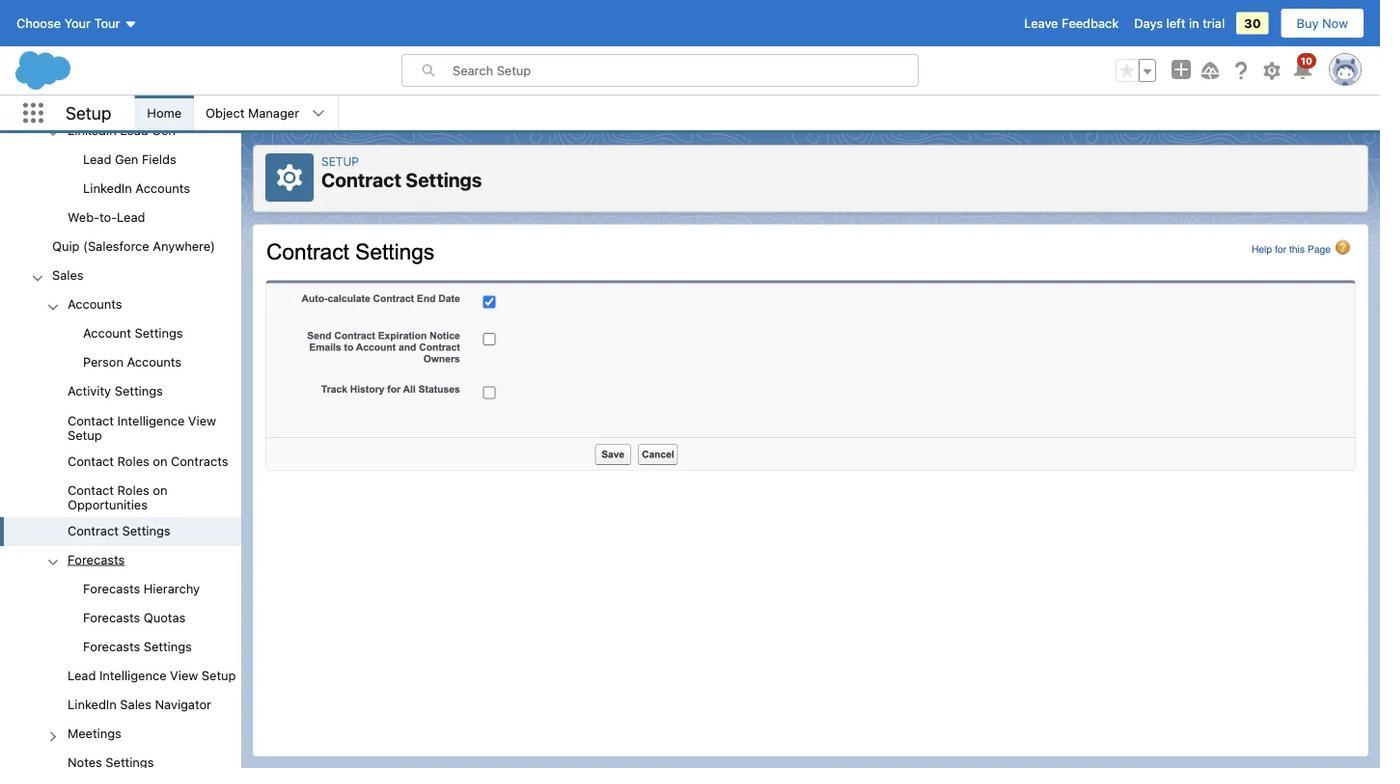 Task type: describe. For each thing, give the bounding box(es) containing it.
home
[[147, 106, 182, 120]]

group containing linkedin lead gen
[[0, 0, 241, 233]]

linkedin sales navigator
[[68, 697, 211, 712]]

10 button
[[1292, 53, 1317, 82]]

on for opportunities
[[153, 483, 167, 497]]

activity settings
[[68, 384, 163, 398]]

forecasts for forecasts hierarchy
[[83, 581, 140, 596]]

meetings link
[[68, 726, 122, 744]]

leave
[[1025, 16, 1059, 30]]

your
[[64, 16, 91, 30]]

settings for activity settings
[[115, 384, 163, 398]]

group for forecasts
[[0, 575, 241, 662]]

lead intelligence view setup
[[68, 668, 236, 683]]

(salesforce
[[83, 239, 149, 253]]

account settings
[[83, 326, 183, 340]]

quip (salesforce anywhere)
[[52, 239, 215, 253]]

home link
[[136, 96, 193, 130]]

days left in trial
[[1135, 16, 1225, 30]]

lead inside sales "tree item"
[[68, 668, 96, 683]]

contact roles on opportunities
[[68, 483, 167, 512]]

object manager
[[206, 106, 299, 120]]

contracts
[[171, 454, 228, 468]]

account settings link
[[83, 326, 183, 343]]

person accounts link
[[83, 355, 182, 372]]

10
[[1301, 55, 1313, 66]]

account
[[83, 326, 131, 340]]

lead down linkedin lead gen 'link' at left
[[83, 152, 111, 166]]

lead gen fields link
[[83, 152, 176, 169]]

forecasts for forecasts quotas
[[83, 610, 140, 625]]

contact for contact roles on contracts
[[68, 454, 114, 468]]

settings for contract settings
[[122, 523, 170, 538]]

navigator
[[155, 697, 211, 712]]

linkedin lead gen tree item
[[0, 117, 241, 204]]

contact roles on contracts
[[68, 454, 228, 468]]

0 horizontal spatial gen
[[115, 152, 138, 166]]

settings for forecasts settings
[[144, 639, 192, 654]]

person accounts
[[83, 355, 182, 369]]

setup contract settings
[[321, 154, 482, 191]]

forecasts settings
[[83, 639, 192, 654]]

view for contact intelligence view setup
[[188, 413, 216, 427]]

leave feedback link
[[1025, 16, 1119, 30]]

days
[[1135, 16, 1163, 30]]

to-
[[99, 210, 117, 224]]

now
[[1323, 16, 1349, 30]]

linkedin for linkedin accounts
[[83, 181, 132, 195]]

sales tree item
[[0, 262, 241, 768]]

contact for contact intelligence view setup
[[68, 413, 114, 427]]

buy now
[[1297, 16, 1349, 30]]

left
[[1167, 16, 1186, 30]]

Search Setup text field
[[453, 55, 918, 86]]

intelligence for contact
[[117, 413, 185, 427]]

forecasts link
[[68, 552, 125, 570]]



Task type: vqa. For each thing, say whether or not it's contained in the screenshot.
Web-
yes



Task type: locate. For each thing, give the bounding box(es) containing it.
contact for contact roles on opportunities
[[68, 483, 114, 497]]

settings
[[406, 168, 482, 191], [135, 326, 183, 340], [115, 384, 163, 398], [122, 523, 170, 538], [144, 639, 192, 654]]

group
[[0, 0, 241, 233], [1116, 59, 1157, 82], [0, 146, 241, 204], [0, 291, 241, 768], [0, 320, 241, 378], [0, 575, 241, 662]]

opportunities
[[68, 497, 148, 512]]

0 vertical spatial linkedin
[[68, 123, 117, 137]]

setup inside contact intelligence view setup
[[68, 427, 102, 442]]

object
[[206, 106, 245, 120]]

forecasts hierarchy
[[83, 581, 200, 596]]

1 horizontal spatial contract
[[321, 168, 401, 191]]

0 vertical spatial gen
[[152, 123, 175, 137]]

contract settings tree item
[[0, 517, 241, 546]]

contact up contract settings
[[68, 483, 114, 497]]

settings inside "link"
[[122, 523, 170, 538]]

gen inside 'link'
[[152, 123, 175, 137]]

gen
[[152, 123, 175, 137], [115, 152, 138, 166]]

linkedin up to-
[[83, 181, 132, 195]]

lead
[[120, 123, 148, 137], [83, 152, 111, 166], [117, 210, 145, 224], [68, 668, 96, 683]]

web-
[[68, 210, 99, 224]]

contract down opportunities
[[68, 523, 119, 538]]

accounts inside person accounts link
[[127, 355, 182, 369]]

on down contact intelligence view setup link
[[153, 454, 167, 468]]

group for accounts
[[0, 320, 241, 378]]

settings for account settings
[[135, 326, 183, 340]]

1 vertical spatial contact
[[68, 454, 114, 468]]

contact up contact roles on opportunities
[[68, 454, 114, 468]]

intelligence up the contact roles on contracts
[[117, 413, 185, 427]]

settings inside setup contract settings
[[406, 168, 482, 191]]

roles for contracts
[[117, 454, 149, 468]]

activity settings link
[[68, 384, 163, 401]]

linkedin lead gen link
[[68, 123, 175, 140]]

web-to-lead
[[68, 210, 145, 224]]

on for contracts
[[153, 454, 167, 468]]

activity
[[68, 384, 111, 398]]

forecasts for forecasts link
[[68, 552, 125, 567]]

forecasts quotas
[[83, 610, 186, 625]]

forecasts settings link
[[83, 639, 192, 657]]

sales down lead intelligence view setup link
[[120, 697, 152, 712]]

view up navigator
[[170, 668, 198, 683]]

linkedin inside sales "tree item"
[[68, 697, 117, 712]]

sales link
[[52, 268, 84, 285]]

1 horizontal spatial sales
[[120, 697, 152, 712]]

feedback
[[1062, 16, 1119, 30]]

contract
[[321, 168, 401, 191], [68, 523, 119, 538]]

roles for opportunities
[[117, 483, 149, 497]]

lead intelligence view setup link
[[68, 668, 236, 686]]

linkedin
[[68, 123, 117, 137], [83, 181, 132, 195], [68, 697, 117, 712]]

forecasts down the forecasts quotas 'link'
[[83, 639, 140, 654]]

1 vertical spatial gen
[[115, 152, 138, 166]]

lead inside "link"
[[117, 210, 145, 224]]

linkedin for linkedin sales navigator
[[68, 697, 117, 712]]

setup link
[[321, 154, 359, 168]]

gen down linkedin lead gen 'link' at left
[[115, 152, 138, 166]]

quip
[[52, 239, 80, 253]]

2 vertical spatial linkedin
[[68, 697, 117, 712]]

1 vertical spatial view
[[170, 668, 198, 683]]

1 vertical spatial on
[[153, 483, 167, 497]]

1 vertical spatial accounts
[[68, 297, 122, 311]]

gen down home
[[152, 123, 175, 137]]

linkedin for linkedin lead gen
[[68, 123, 117, 137]]

view inside contact intelligence view setup
[[188, 413, 216, 427]]

accounts tree item
[[0, 291, 241, 378]]

intelligence
[[117, 413, 185, 427], [99, 668, 167, 683]]

intelligence inside contact intelligence view setup
[[117, 413, 185, 427]]

quotas
[[144, 610, 186, 625]]

view
[[188, 413, 216, 427], [170, 668, 198, 683]]

group containing forecasts hierarchy
[[0, 575, 241, 662]]

linkedin sales navigator link
[[68, 697, 211, 715]]

accounts inside linkedin accounts link
[[136, 181, 190, 195]]

manager
[[248, 106, 299, 120]]

linkedin accounts link
[[83, 181, 190, 198]]

linkedin accounts
[[83, 181, 190, 195]]

settings inside forecasts tree item
[[144, 639, 192, 654]]

person
[[83, 355, 124, 369]]

0 horizontal spatial contract
[[68, 523, 119, 538]]

roles down contact roles on contracts link at the bottom
[[117, 483, 149, 497]]

accounts for account settings
[[127, 355, 182, 369]]

contact intelligence view setup
[[68, 413, 216, 442]]

1 horizontal spatial gen
[[152, 123, 175, 137]]

2 on from the top
[[153, 483, 167, 497]]

contact roles on contracts link
[[68, 454, 228, 471]]

buy
[[1297, 16, 1319, 30]]

contact inside contact intelligence view setup
[[68, 413, 114, 427]]

0 vertical spatial intelligence
[[117, 413, 185, 427]]

forecasts for forecasts settings
[[83, 639, 140, 654]]

2 roles from the top
[[117, 483, 149, 497]]

tour
[[94, 16, 120, 30]]

contact intelligence view setup link
[[68, 413, 241, 442]]

1 vertical spatial sales
[[120, 697, 152, 712]]

object manager link
[[194, 96, 311, 130]]

choose your tour button
[[15, 8, 139, 39]]

group for linkedin lead gen
[[0, 146, 241, 204]]

leave feedback
[[1025, 16, 1119, 30]]

0 vertical spatial sales
[[52, 268, 84, 282]]

lead gen fields
[[83, 152, 176, 166]]

0 vertical spatial accounts
[[136, 181, 190, 195]]

contract settings
[[68, 523, 170, 538]]

contract inside "link"
[[68, 523, 119, 538]]

meetings
[[68, 726, 122, 741]]

1 contact from the top
[[68, 413, 114, 427]]

forecasts inside "link"
[[83, 581, 140, 596]]

web-to-lead link
[[68, 210, 145, 227]]

1 roles from the top
[[117, 454, 149, 468]]

roles down contact intelligence view setup
[[117, 454, 149, 468]]

roles
[[117, 454, 149, 468], [117, 483, 149, 497]]

contract settings link
[[68, 523, 170, 541]]

2 vertical spatial contact
[[68, 483, 114, 497]]

roles inside contact roles on opportunities
[[117, 483, 149, 497]]

forecasts down forecasts link
[[83, 581, 140, 596]]

lead up 'meetings'
[[68, 668, 96, 683]]

buy now button
[[1281, 8, 1365, 39]]

contact inside contact roles on opportunities
[[68, 483, 114, 497]]

lead down linkedin accounts link
[[117, 210, 145, 224]]

0 vertical spatial contract
[[321, 168, 401, 191]]

forecasts up forecasts settings
[[83, 610, 140, 625]]

fields
[[142, 152, 176, 166]]

2 vertical spatial accounts
[[127, 355, 182, 369]]

accounts for lead gen fields
[[136, 181, 190, 195]]

on down contact roles on contracts link at the bottom
[[153, 483, 167, 497]]

settings inside accounts "tree item"
[[135, 326, 183, 340]]

intelligence for lead
[[99, 668, 167, 683]]

0 vertical spatial on
[[153, 454, 167, 468]]

0 vertical spatial contact
[[68, 413, 114, 427]]

hierarchy
[[144, 581, 200, 596]]

lead up lead gen fields
[[120, 123, 148, 137]]

trial
[[1203, 16, 1225, 30]]

setup inside setup contract settings
[[321, 154, 359, 168]]

group containing lead gen fields
[[0, 146, 241, 204]]

accounts link
[[68, 297, 122, 314]]

linkedin inside 'link'
[[68, 123, 117, 137]]

on
[[153, 454, 167, 468], [153, 483, 167, 497]]

quip (salesforce anywhere) link
[[52, 239, 215, 256]]

contract inside setup contract settings
[[321, 168, 401, 191]]

forecasts tree item
[[0, 546, 241, 662]]

setup
[[66, 103, 111, 123], [321, 154, 359, 168], [68, 427, 102, 442], [202, 668, 236, 683]]

anywhere)
[[153, 239, 215, 253]]

choose your tour
[[16, 16, 120, 30]]

contact
[[68, 413, 114, 427], [68, 454, 114, 468], [68, 483, 114, 497]]

forecasts inside 'link'
[[83, 610, 140, 625]]

choose
[[16, 16, 61, 30]]

on inside contact roles on opportunities
[[153, 483, 167, 497]]

contract down setup link at the top of page
[[321, 168, 401, 191]]

view up contracts
[[188, 413, 216, 427]]

contact roles on opportunities link
[[68, 483, 241, 512]]

accounts
[[136, 181, 190, 195], [68, 297, 122, 311], [127, 355, 182, 369]]

1 on from the top
[[153, 454, 167, 468]]

2 contact from the top
[[68, 454, 114, 468]]

lead inside 'link'
[[120, 123, 148, 137]]

1 vertical spatial roles
[[117, 483, 149, 497]]

linkedin up lead gen fields
[[68, 123, 117, 137]]

0 horizontal spatial sales
[[52, 268, 84, 282]]

in
[[1189, 16, 1200, 30]]

0 vertical spatial view
[[188, 413, 216, 427]]

0 vertical spatial roles
[[117, 454, 149, 468]]

forecasts down contract settings "link"
[[68, 552, 125, 567]]

linkedin up 'meetings'
[[68, 697, 117, 712]]

contact down activity
[[68, 413, 114, 427]]

accounts down the account settings link
[[127, 355, 182, 369]]

forecasts
[[68, 552, 125, 567], [83, 581, 140, 596], [83, 610, 140, 625], [83, 639, 140, 654]]

group containing accounts
[[0, 291, 241, 768]]

sales down quip
[[52, 268, 84, 282]]

forecasts hierarchy link
[[83, 581, 200, 599]]

forecasts quotas link
[[83, 610, 186, 628]]

30
[[1245, 16, 1261, 30]]

intelligence down the forecasts settings link
[[99, 668, 167, 683]]

1 vertical spatial contract
[[68, 523, 119, 538]]

linkedin lead gen
[[68, 123, 175, 137]]

view for lead intelligence view setup
[[170, 668, 198, 683]]

group containing account settings
[[0, 320, 241, 378]]

sales
[[52, 268, 84, 282], [120, 697, 152, 712]]

1 vertical spatial linkedin
[[83, 181, 132, 195]]

group for sales
[[0, 291, 241, 768]]

1 vertical spatial intelligence
[[99, 668, 167, 683]]

accounts up account
[[68, 297, 122, 311]]

accounts down fields at top
[[136, 181, 190, 195]]

3 contact from the top
[[68, 483, 114, 497]]



